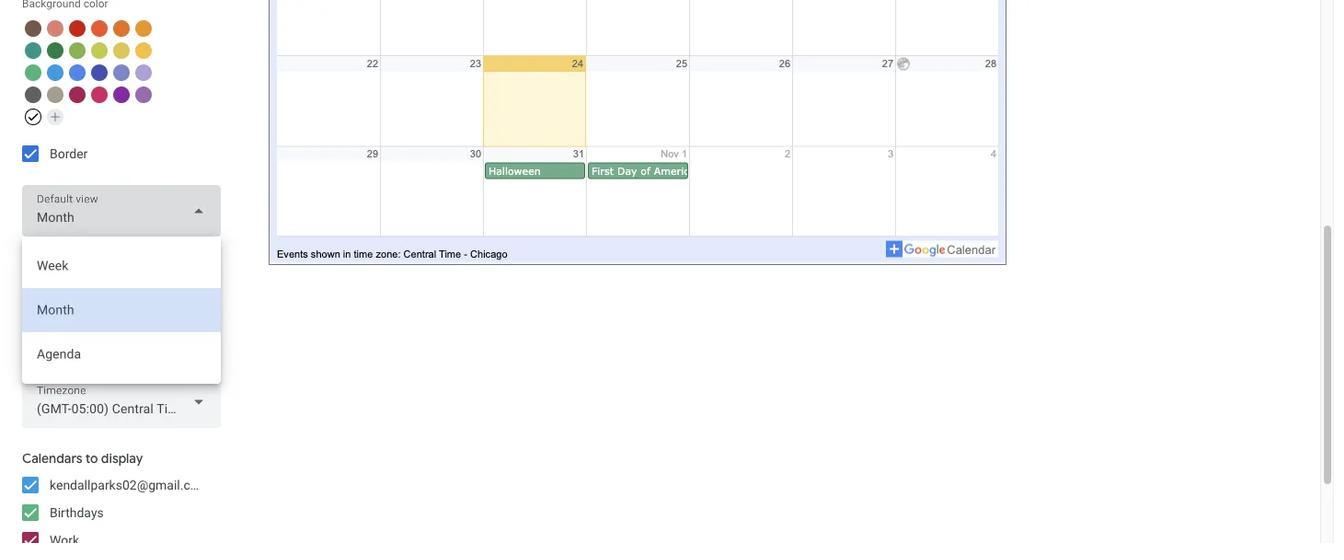 Task type: locate. For each thing, give the bounding box(es) containing it.
basil menu item
[[47, 42, 64, 59]]

calendars to display
[[22, 450, 143, 467]]

grape menu item
[[113, 87, 130, 103]]

banana menu item
[[135, 42, 152, 59]]

pumpkin menu item
[[113, 20, 130, 37]]

option
[[22, 244, 221, 288], [22, 288, 221, 332], [22, 332, 221, 376]]

tangerine menu item
[[91, 20, 108, 37]]

lavender menu item
[[113, 64, 130, 81]]

cherry blossom menu item
[[91, 87, 108, 103]]

blueberry menu item
[[91, 64, 108, 81]]

add custom color menu item
[[47, 109, 64, 125]]

default view list box
[[22, 237, 221, 384]]

flamingo menu item
[[47, 20, 64, 37]]

pistachio menu item
[[69, 42, 86, 59]]

amethyst menu item
[[135, 87, 152, 103]]

None field
[[22, 185, 221, 237], [22, 376, 221, 428], [22, 185, 221, 237], [22, 376, 221, 428]]

cobalt menu item
[[69, 64, 86, 81]]

display
[[101, 450, 143, 467]]

2 option from the top
[[22, 288, 221, 332]]



Task type: describe. For each thing, give the bounding box(es) containing it.
avocado menu item
[[91, 42, 108, 59]]

cocoa menu item
[[25, 20, 41, 37]]

1 option from the top
[[22, 244, 221, 288]]

border
[[50, 146, 88, 161]]

3 option from the top
[[22, 332, 221, 376]]

birthdays
[[50, 505, 104, 520]]

graphite menu item
[[25, 87, 41, 103]]

radicchio menu item
[[69, 87, 86, 103]]

calendar color menu item
[[25, 109, 41, 125]]

kendallparks02@gmail.com
[[50, 477, 209, 492]]

wisteria menu item
[[135, 64, 152, 81]]

mango menu item
[[135, 20, 152, 37]]

eucalyptus menu item
[[25, 42, 41, 59]]

peacock menu item
[[47, 64, 64, 81]]

to
[[85, 450, 98, 467]]

citron menu item
[[113, 42, 130, 59]]

birch menu item
[[47, 87, 64, 103]]

sage menu item
[[25, 64, 41, 81]]

tomato menu item
[[69, 20, 86, 37]]

calendars
[[22, 450, 82, 467]]



Task type: vqa. For each thing, say whether or not it's contained in the screenshot.
the bottom Add
no



